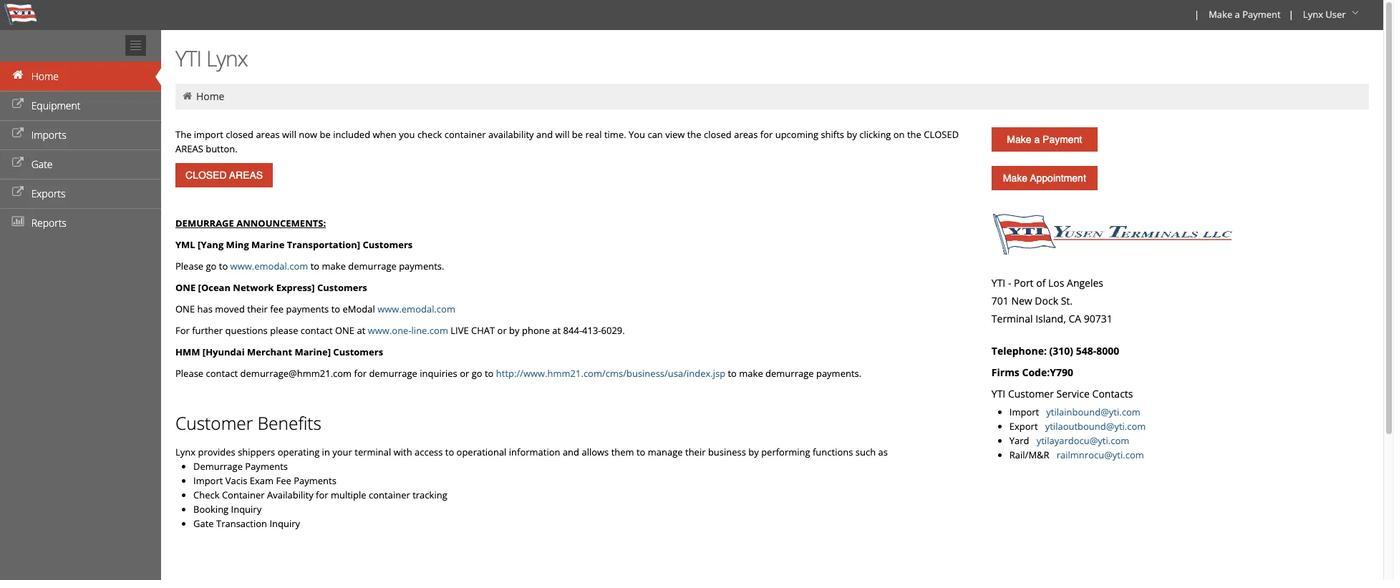 Task type: vqa. For each thing, say whether or not it's contained in the screenshot.
topmost the the
no



Task type: describe. For each thing, give the bounding box(es) containing it.
exports
[[31, 187, 66, 201]]

closed
[[924, 128, 959, 141]]

yti for yti - port of los angeles 701 new dock st. terminal island, ca 90731
[[992, 276, 1006, 290]]

2 the from the left
[[908, 128, 922, 141]]

terminal
[[355, 446, 391, 459]]

los
[[1049, 276, 1065, 290]]

your
[[333, 446, 352, 459]]

please contact demurrage@hmm21.com for demurrage inquiries or go to http://www.hmm21.com/cms/business/usa/index.jsp to make demurrage payments.
[[175, 367, 862, 380]]

access
[[415, 446, 443, 459]]

has
[[197, 303, 213, 316]]

functions
[[813, 446, 853, 459]]

check
[[193, 489, 220, 502]]

included
[[333, 128, 370, 141]]

transportation]
[[287, 239, 360, 251]]

questions
[[225, 324, 268, 337]]

allows
[[582, 446, 609, 459]]

performing
[[762, 446, 811, 459]]

1 | from the left
[[1195, 8, 1200, 21]]

1 horizontal spatial lynx
[[206, 44, 248, 73]]

as
[[879, 446, 888, 459]]

express]
[[276, 281, 315, 294]]

the
[[175, 128, 192, 141]]

2 closed from the left
[[704, 128, 732, 141]]

tracking
[[413, 489, 447, 502]]

1 will from the left
[[282, 128, 296, 141]]

[ocean
[[198, 281, 231, 294]]

can
[[648, 128, 663, 141]]

demurrage
[[175, 217, 234, 230]]

2 areas from the left
[[734, 128, 758, 141]]

2 vertical spatial one
[[335, 324, 355, 337]]

ytilayardocu@yti.com
[[1037, 435, 1130, 448]]

1 horizontal spatial for
[[354, 367, 367, 380]]

lynx user
[[1304, 8, 1346, 21]]

please
[[270, 324, 298, 337]]

1 be from the left
[[320, 128, 331, 141]]

demurrage announcements:
[[175, 217, 326, 230]]

moved
[[215, 303, 245, 316]]

1 vertical spatial or
[[460, 367, 469, 380]]

and inside lynx provides shippers operating in your terminal with access to operational information and allows them to manage their business by performing functions such as demurrage payments import vacis exam fee payments check container availability for multiple container tracking booking inquiry gate transaction inquiry
[[563, 446, 580, 459]]

0 vertical spatial customers
[[363, 239, 413, 251]]

rail/m&r
[[1010, 449, 1050, 462]]

marine]
[[295, 346, 331, 359]]

www.one-
[[368, 324, 412, 337]]

manage
[[648, 446, 683, 459]]

2 be from the left
[[572, 128, 583, 141]]

0 vertical spatial make
[[1209, 8, 1233, 21]]

upcoming
[[776, 128, 819, 141]]

external link image
[[11, 100, 25, 110]]

1 vertical spatial a
[[1035, 134, 1040, 145]]

one for one has moved their fee payments to emodal www.emodal.com
[[175, 303, 195, 316]]

1 horizontal spatial www.emodal.com
[[378, 303, 455, 316]]

1 vertical spatial home
[[196, 90, 225, 103]]

st.
[[1061, 294, 1073, 308]]

90731
[[1084, 312, 1113, 326]]

yti customer service contacts
[[992, 388, 1134, 401]]

inquiries
[[420, 367, 458, 380]]

them
[[611, 446, 634, 459]]

1 horizontal spatial payments.
[[817, 367, 862, 380]]

demurrage
[[193, 461, 243, 473]]

container inside lynx provides shippers operating in your terminal with access to operational information and allows them to manage their business by performing functions such as demurrage payments import vacis exam fee payments check container availability for multiple container tracking booking inquiry gate transaction inquiry
[[369, 489, 410, 502]]

benefits
[[258, 412, 322, 435]]

for
[[175, 324, 190, 337]]

548-
[[1076, 345, 1097, 358]]

(310)
[[1050, 345, 1074, 358]]

0 horizontal spatial www.emodal.com
[[230, 260, 308, 273]]

dock
[[1035, 294, 1059, 308]]

0 horizontal spatial payment
[[1043, 134, 1083, 145]]

http://www.hmm21.com/cms/business/usa/index.jsp link
[[496, 367, 726, 380]]

one [ocean network express] customers
[[175, 281, 367, 294]]

external link image for gate
[[11, 158, 25, 168]]

by inside lynx provides shippers operating in your terminal with access to operational information and allows them to manage their business by performing functions such as demurrage payments import vacis exam fee payments check container availability for multiple container tracking booking inquiry gate transaction inquiry
[[749, 446, 759, 459]]

view
[[666, 128, 685, 141]]

by inside the import closed areas will now be included when you check container availability and will be real time.  you can view the closed areas for upcoming shifts by clicking on the closed areas button.
[[847, 128, 857, 141]]

customer benefits
[[175, 412, 322, 435]]

merchant
[[247, 346, 292, 359]]

real
[[586, 128, 602, 141]]

0 vertical spatial payments
[[245, 461, 288, 473]]

customers for hmm [hyundai merchant marine] customers
[[333, 346, 383, 359]]

0 vertical spatial or
[[498, 324, 507, 337]]

2 | from the left
[[1289, 8, 1294, 21]]

1 vertical spatial by
[[509, 324, 520, 337]]

announcements:
[[237, 217, 326, 230]]

transaction
[[216, 518, 267, 531]]

phone
[[522, 324, 550, 337]]

www.emodal.com link for to make demurrage payments.
[[230, 260, 308, 273]]

yti for yti lynx
[[175, 44, 201, 73]]

terminal
[[992, 312, 1033, 326]]

imports link
[[0, 120, 161, 150]]

yml [yang ming marine transportation] customers
[[175, 239, 413, 251]]

live
[[451, 324, 469, 337]]

hmm
[[175, 346, 200, 359]]

angeles
[[1067, 276, 1104, 290]]

the import closed areas will now be included when you check container availability and will be real time.  you can view the closed areas for upcoming shifts by clicking on the closed areas button.
[[175, 128, 959, 155]]

lynx user link
[[1297, 0, 1368, 30]]

reports
[[31, 216, 67, 230]]

1 horizontal spatial home link
[[196, 90, 225, 103]]

island,
[[1036, 312, 1066, 326]]

operational
[[457, 446, 507, 459]]

ytilainbound@yti.com
[[1047, 406, 1141, 419]]

business
[[708, 446, 746, 459]]

1 vertical spatial go
[[472, 367, 482, 380]]

railmnrocu@yti.com
[[1057, 449, 1144, 462]]

equipment
[[31, 99, 81, 112]]

0 vertical spatial import
[[1010, 406, 1044, 419]]

0 horizontal spatial make a payment link
[[992, 127, 1098, 152]]

lynx provides shippers operating in your terminal with access to operational information and allows them to manage their business by performing functions such as demurrage payments import vacis exam fee payments check container availability for multiple container tracking booking inquiry gate transaction inquiry
[[175, 446, 888, 531]]

1 the from the left
[[687, 128, 702, 141]]

yti lynx
[[175, 44, 248, 73]]

you
[[629, 128, 645, 141]]

multiple
[[331, 489, 366, 502]]

0 horizontal spatial inquiry
[[231, 504, 262, 516]]

contacts
[[1093, 388, 1134, 401]]

export ytilaoutbound@yti.com yard ytilayardocu@yti.com rail/m&r railmnrocu@yti.com
[[1010, 420, 1146, 462]]

and inside the import closed areas will now be included when you check container availability and will be real time.  you can view the closed areas for upcoming shifts by clicking on the closed areas button.
[[536, 128, 553, 141]]

one for one [ocean network express] customers
[[175, 281, 196, 294]]

yti - port of los angeles 701 new dock st. terminal island, ca 90731
[[992, 276, 1113, 326]]

0 horizontal spatial home
[[31, 69, 59, 83]]

make appointment
[[1003, 173, 1086, 184]]

demurrage@hmm21.com
[[240, 367, 352, 380]]

1 horizontal spatial payments
[[294, 475, 337, 488]]

for inside the import closed areas will now be included when you check container availability and will be real time.  you can view the closed areas for upcoming shifts by clicking on the closed areas button.
[[761, 128, 773, 141]]

clicking
[[860, 128, 891, 141]]

1 at from the left
[[357, 324, 366, 337]]



Task type: locate. For each thing, give the bounding box(es) containing it.
container
[[445, 128, 486, 141], [369, 489, 410, 502]]

0 horizontal spatial container
[[369, 489, 410, 502]]

yti
[[175, 44, 201, 73], [992, 276, 1006, 290], [992, 388, 1006, 401]]

and left allows
[[563, 446, 580, 459]]

customers for one [ocean network express] customers
[[317, 281, 367, 294]]

lynx
[[1304, 8, 1324, 21], [206, 44, 248, 73], [175, 446, 196, 459]]

fee
[[270, 303, 284, 316]]

areas
[[256, 128, 280, 141], [734, 128, 758, 141]]

0 horizontal spatial a
[[1035, 134, 1040, 145]]

telephone:
[[992, 345, 1047, 358]]

availability
[[488, 128, 534, 141]]

user
[[1326, 8, 1346, 21]]

yti down firms
[[992, 388, 1006, 401]]

inquiry down container
[[231, 504, 262, 516]]

0 horizontal spatial at
[[357, 324, 366, 337]]

will
[[282, 128, 296, 141], [555, 128, 570, 141]]

now
[[299, 128, 317, 141]]

1 vertical spatial www.emodal.com
[[378, 303, 455, 316]]

closed
[[226, 128, 254, 141], [704, 128, 732, 141]]

1 horizontal spatial go
[[472, 367, 482, 380]]

home right home icon
[[31, 69, 59, 83]]

home link up 'equipment'
[[0, 62, 161, 91]]

1 vertical spatial external link image
[[11, 158, 25, 168]]

0 vertical spatial home
[[31, 69, 59, 83]]

closed right view
[[704, 128, 732, 141]]

ytilainbound@yti.com link
[[1047, 406, 1141, 419]]

external link image inside imports link
[[11, 129, 25, 139]]

please down "yml"
[[175, 260, 204, 273]]

1 horizontal spatial make a payment link
[[1203, 0, 1286, 30]]

lynx inside lynx provides shippers operating in your terminal with access to operational information and allows them to manage their business by performing functions such as demurrage payments import vacis exam fee payments check container availability for multiple container tracking booking inquiry gate transaction inquiry
[[175, 446, 196, 459]]

import up export
[[1010, 406, 1044, 419]]

yti left -
[[992, 276, 1006, 290]]

www.emodal.com link
[[230, 260, 308, 273], [378, 303, 455, 316]]

6029.
[[601, 324, 625, 337]]

0 vertical spatial go
[[206, 260, 217, 273]]

0 vertical spatial customer
[[1008, 388, 1054, 401]]

one left [ocean
[[175, 281, 196, 294]]

home image
[[11, 70, 25, 80]]

customer down "firms code:y790"
[[1008, 388, 1054, 401]]

yti for yti customer service contacts
[[992, 388, 1006, 401]]

1 vertical spatial customer
[[175, 412, 253, 435]]

1 vertical spatial customers
[[317, 281, 367, 294]]

service
[[1057, 388, 1090, 401]]

2 vertical spatial yti
[[992, 388, 1006, 401]]

0 horizontal spatial gate
[[31, 158, 53, 171]]

for left "upcoming"
[[761, 128, 773, 141]]

their left 'fee'
[[247, 303, 268, 316]]

contact down [hyundai
[[206, 367, 238, 380]]

the right on
[[908, 128, 922, 141]]

0 vertical spatial by
[[847, 128, 857, 141]]

1 vertical spatial container
[[369, 489, 410, 502]]

customers down the www.one-
[[333, 346, 383, 359]]

external link image inside gate link
[[11, 158, 25, 168]]

None submit
[[175, 163, 273, 188]]

go
[[206, 260, 217, 273], [472, 367, 482, 380]]

external link image for imports
[[11, 129, 25, 139]]

8000
[[1097, 345, 1120, 358]]

0 horizontal spatial the
[[687, 128, 702, 141]]

0 horizontal spatial payments.
[[399, 260, 444, 273]]

ytilayardocu@yti.com link
[[1037, 435, 1130, 448]]

payments up the exam at bottom left
[[245, 461, 288, 473]]

at left 844-
[[552, 324, 561, 337]]

customer up provides
[[175, 412, 253, 435]]

and right availability
[[536, 128, 553, 141]]

0 vertical spatial contact
[[301, 324, 333, 337]]

1 vertical spatial gate
[[193, 518, 214, 531]]

1 areas from the left
[[256, 128, 280, 141]]

1 horizontal spatial |
[[1289, 8, 1294, 21]]

firms code:y790
[[992, 366, 1074, 380]]

external link image
[[11, 129, 25, 139], [11, 158, 25, 168], [11, 188, 25, 198]]

0 horizontal spatial their
[[247, 303, 268, 316]]

home
[[31, 69, 59, 83], [196, 90, 225, 103]]

gate inside lynx provides shippers operating in your terminal with access to operational information and allows them to manage their business by performing functions such as demurrage payments import vacis exam fee payments check container availability for multiple container tracking booking inquiry gate transaction inquiry
[[193, 518, 214, 531]]

2 external link image from the top
[[11, 158, 25, 168]]

check
[[418, 128, 442, 141]]

shifts
[[821, 128, 845, 141]]

0 vertical spatial and
[[536, 128, 553, 141]]

http://www.hmm21.com/cms/business/usa/index.jsp
[[496, 367, 726, 380]]

1 horizontal spatial a
[[1235, 8, 1240, 21]]

0 vertical spatial make a payment
[[1209, 8, 1281, 21]]

[yang
[[198, 239, 224, 251]]

will left now
[[282, 128, 296, 141]]

provides
[[198, 446, 235, 459]]

2 at from the left
[[552, 324, 561, 337]]

0 vertical spatial their
[[247, 303, 268, 316]]

for left multiple
[[316, 489, 328, 502]]

go down [yang
[[206, 260, 217, 273]]

0 horizontal spatial customer
[[175, 412, 253, 435]]

of
[[1037, 276, 1046, 290]]

home link right home image
[[196, 90, 225, 103]]

0 horizontal spatial go
[[206, 260, 217, 273]]

make for leftmost make a payment link
[[1007, 134, 1032, 145]]

container inside the import closed areas will now be included when you check container availability and will be real time.  you can view the closed areas for upcoming shifts by clicking on the closed areas button.
[[445, 128, 486, 141]]

customers up emodal at bottom left
[[317, 281, 367, 294]]

home right home image
[[196, 90, 225, 103]]

0 horizontal spatial contact
[[206, 367, 238, 380]]

make appointment link
[[992, 166, 1098, 191]]

www.emodal.com down marine
[[230, 260, 308, 273]]

1 horizontal spatial and
[[563, 446, 580, 459]]

1 vertical spatial one
[[175, 303, 195, 316]]

contact
[[301, 324, 333, 337], [206, 367, 238, 380]]

or right inquiries
[[460, 367, 469, 380]]

payment left lynx user
[[1243, 8, 1281, 21]]

one down emodal at bottom left
[[335, 324, 355, 337]]

contact down one has moved their fee payments to emodal www.emodal.com
[[301, 324, 333, 337]]

make
[[322, 260, 346, 273], [739, 367, 763, 380]]

inquiry down availability
[[270, 518, 300, 531]]

booking
[[193, 504, 229, 516]]

by right shifts
[[847, 128, 857, 141]]

container
[[222, 489, 265, 502]]

1 horizontal spatial or
[[498, 324, 507, 337]]

telephone: (310) 548-8000
[[992, 345, 1120, 358]]

2 vertical spatial make
[[1003, 173, 1028, 184]]

0 horizontal spatial areas
[[256, 128, 280, 141]]

imports
[[31, 128, 66, 142]]

1 horizontal spatial by
[[749, 446, 759, 459]]

payment up appointment on the right
[[1043, 134, 1083, 145]]

external link image for exports
[[11, 188, 25, 198]]

for further questions please contact one at www.one-line.com live chat or by phone at 844-413-6029.
[[175, 324, 625, 337]]

1 horizontal spatial contact
[[301, 324, 333, 337]]

701
[[992, 294, 1009, 308]]

0 vertical spatial www.emodal.com
[[230, 260, 308, 273]]

button.
[[206, 143, 238, 155]]

2 vertical spatial external link image
[[11, 188, 25, 198]]

0 horizontal spatial make a payment
[[1007, 134, 1083, 145]]

2 vertical spatial customers
[[333, 346, 383, 359]]

yti inside yti - port of los angeles 701 new dock st. terminal island, ca 90731
[[992, 276, 1006, 290]]

1 horizontal spatial container
[[445, 128, 486, 141]]

external link image inside exports link
[[11, 188, 25, 198]]

areas left now
[[256, 128, 280, 141]]

firms
[[992, 366, 1020, 380]]

0 vertical spatial lynx
[[1304, 8, 1324, 21]]

gate down booking
[[193, 518, 214, 531]]

1 vertical spatial make a payment
[[1007, 134, 1083, 145]]

1 please from the top
[[175, 260, 204, 273]]

in
[[322, 446, 330, 459]]

1 horizontal spatial customer
[[1008, 388, 1054, 401]]

gate up exports
[[31, 158, 53, 171]]

by right business
[[749, 446, 759, 459]]

home link
[[0, 62, 161, 91], [196, 90, 225, 103]]

3 external link image from the top
[[11, 188, 25, 198]]

0 vertical spatial for
[[761, 128, 773, 141]]

to
[[219, 260, 228, 273], [311, 260, 320, 273], [331, 303, 340, 316], [485, 367, 494, 380], [728, 367, 737, 380], [445, 446, 454, 459], [637, 446, 646, 459]]

0 vertical spatial please
[[175, 260, 204, 273]]

container right check
[[445, 128, 486, 141]]

one left has
[[175, 303, 195, 316]]

0 vertical spatial payment
[[1243, 8, 1281, 21]]

0 vertical spatial yti
[[175, 44, 201, 73]]

will left real
[[555, 128, 570, 141]]

payments up availability
[[294, 475, 337, 488]]

0 horizontal spatial and
[[536, 128, 553, 141]]

0 horizontal spatial import
[[193, 475, 223, 488]]

1 horizontal spatial gate
[[193, 518, 214, 531]]

1 horizontal spatial will
[[555, 128, 570, 141]]

code:y790
[[1022, 366, 1074, 380]]

413-
[[582, 324, 601, 337]]

at down emodal at bottom left
[[357, 324, 366, 337]]

for inside lynx provides shippers operating in your terminal with access to operational information and allows them to manage their business by performing functions such as demurrage payments import vacis exam fee payments check container availability for multiple container tracking booking inquiry gate transaction inquiry
[[316, 489, 328, 502]]

a
[[1235, 8, 1240, 21], [1035, 134, 1040, 145]]

gate inside gate link
[[31, 158, 53, 171]]

ca
[[1069, 312, 1082, 326]]

yti up home image
[[175, 44, 201, 73]]

www.one-line.com link
[[368, 324, 448, 337]]

closed up button.
[[226, 128, 254, 141]]

by left phone in the bottom left of the page
[[509, 324, 520, 337]]

port
[[1014, 276, 1034, 290]]

2 will from the left
[[555, 128, 570, 141]]

1 vertical spatial www.emodal.com link
[[378, 303, 455, 316]]

0 horizontal spatial for
[[316, 489, 328, 502]]

gate
[[31, 158, 53, 171], [193, 518, 214, 531]]

www.emodal.com link down marine
[[230, 260, 308, 273]]

www.emodal.com link up www.one-line.com link on the left bottom of page
[[378, 303, 455, 316]]

equipment link
[[0, 91, 161, 120]]

their right manage
[[685, 446, 706, 459]]

0 horizontal spatial will
[[282, 128, 296, 141]]

reports link
[[0, 208, 161, 238]]

2 horizontal spatial lynx
[[1304, 8, 1324, 21]]

one
[[175, 281, 196, 294], [175, 303, 195, 316], [335, 324, 355, 337]]

availability
[[267, 489, 313, 502]]

please down hmm
[[175, 367, 204, 380]]

1 vertical spatial import
[[193, 475, 223, 488]]

2 horizontal spatial by
[[847, 128, 857, 141]]

0 horizontal spatial payments
[[245, 461, 288, 473]]

payment
[[1243, 8, 1281, 21], [1043, 134, 1083, 145]]

import
[[194, 128, 223, 141]]

1 vertical spatial please
[[175, 367, 204, 380]]

their inside lynx provides shippers operating in your terminal with access to operational information and allows them to manage their business by performing functions such as demurrage payments import vacis exam fee payments check container availability for multiple container tracking booking inquiry gate transaction inquiry
[[685, 446, 706, 459]]

time.
[[604, 128, 626, 141]]

demurrage
[[348, 260, 397, 273], [369, 367, 418, 380], [766, 367, 814, 380]]

1 vertical spatial and
[[563, 446, 580, 459]]

1 vertical spatial payments
[[294, 475, 337, 488]]

new
[[1012, 294, 1033, 308]]

please for please contact demurrage@hmm21.com for demurrage inquiries or go to
[[175, 367, 204, 380]]

1 horizontal spatial make
[[739, 367, 763, 380]]

1 horizontal spatial at
[[552, 324, 561, 337]]

import up check
[[193, 475, 223, 488]]

lynx for provides
[[175, 446, 196, 459]]

ytilaoutbound@yti.com
[[1046, 420, 1146, 433]]

1 vertical spatial lynx
[[206, 44, 248, 73]]

the right view
[[687, 128, 702, 141]]

operating
[[278, 446, 320, 459]]

0 horizontal spatial make
[[322, 260, 346, 273]]

customers right transportation]
[[363, 239, 413, 251]]

import inside lynx provides shippers operating in your terminal with access to operational information and allows them to manage their business by performing functions such as demurrage payments import vacis exam fee payments check container availability for multiple container tracking booking inquiry gate transaction inquiry
[[193, 475, 223, 488]]

for down for further questions please contact one at www.one-line.com live chat or by phone at 844-413-6029.
[[354, 367, 367, 380]]

1 vertical spatial payments.
[[817, 367, 862, 380]]

www.emodal.com link for one has moved their fee payments to emodal www.emodal.com
[[378, 303, 455, 316]]

2 please from the top
[[175, 367, 204, 380]]

0 horizontal spatial www.emodal.com link
[[230, 260, 308, 273]]

1 horizontal spatial the
[[908, 128, 922, 141]]

when
[[373, 128, 397, 141]]

the
[[687, 128, 702, 141], [908, 128, 922, 141]]

0 horizontal spatial home link
[[0, 62, 161, 91]]

1 vertical spatial inquiry
[[270, 518, 300, 531]]

1 horizontal spatial make a payment
[[1209, 8, 1281, 21]]

hmm [hyundai merchant marine] customers
[[175, 346, 383, 359]]

1 vertical spatial contact
[[206, 367, 238, 380]]

please for please go to
[[175, 260, 204, 273]]

home image
[[181, 91, 194, 101]]

1 horizontal spatial areas
[[734, 128, 758, 141]]

lynx for user
[[1304, 8, 1324, 21]]

appointment
[[1030, 173, 1086, 184]]

areas left "upcoming"
[[734, 128, 758, 141]]

0 vertical spatial inquiry
[[231, 504, 262, 516]]

1 vertical spatial payment
[[1043, 134, 1083, 145]]

be left real
[[572, 128, 583, 141]]

1 vertical spatial for
[[354, 367, 367, 380]]

0 vertical spatial make a payment link
[[1203, 0, 1286, 30]]

or right chat on the bottom
[[498, 324, 507, 337]]

0 horizontal spatial by
[[509, 324, 520, 337]]

you
[[399, 128, 415, 141]]

be
[[320, 128, 331, 141], [572, 128, 583, 141]]

0 horizontal spatial be
[[320, 128, 331, 141]]

0 vertical spatial a
[[1235, 8, 1240, 21]]

www.emodal.com up www.one-line.com link on the left bottom of page
[[378, 303, 455, 316]]

angle down image
[[1349, 8, 1363, 18]]

be right now
[[320, 128, 331, 141]]

1 closed from the left
[[226, 128, 254, 141]]

railmnrocu@yti.com link
[[1057, 449, 1144, 462]]

1 horizontal spatial payment
[[1243, 8, 1281, 21]]

0 horizontal spatial or
[[460, 367, 469, 380]]

container left tracking
[[369, 489, 410, 502]]

0 horizontal spatial |
[[1195, 8, 1200, 21]]

at
[[357, 324, 366, 337], [552, 324, 561, 337]]

0 horizontal spatial lynx
[[175, 446, 196, 459]]

line.com
[[412, 324, 448, 337]]

make for make appointment link
[[1003, 173, 1028, 184]]

1 external link image from the top
[[11, 129, 25, 139]]

1 vertical spatial make
[[1007, 134, 1032, 145]]

information
[[509, 446, 561, 459]]

bar chart image
[[11, 217, 25, 227]]

go right inquiries
[[472, 367, 482, 380]]



